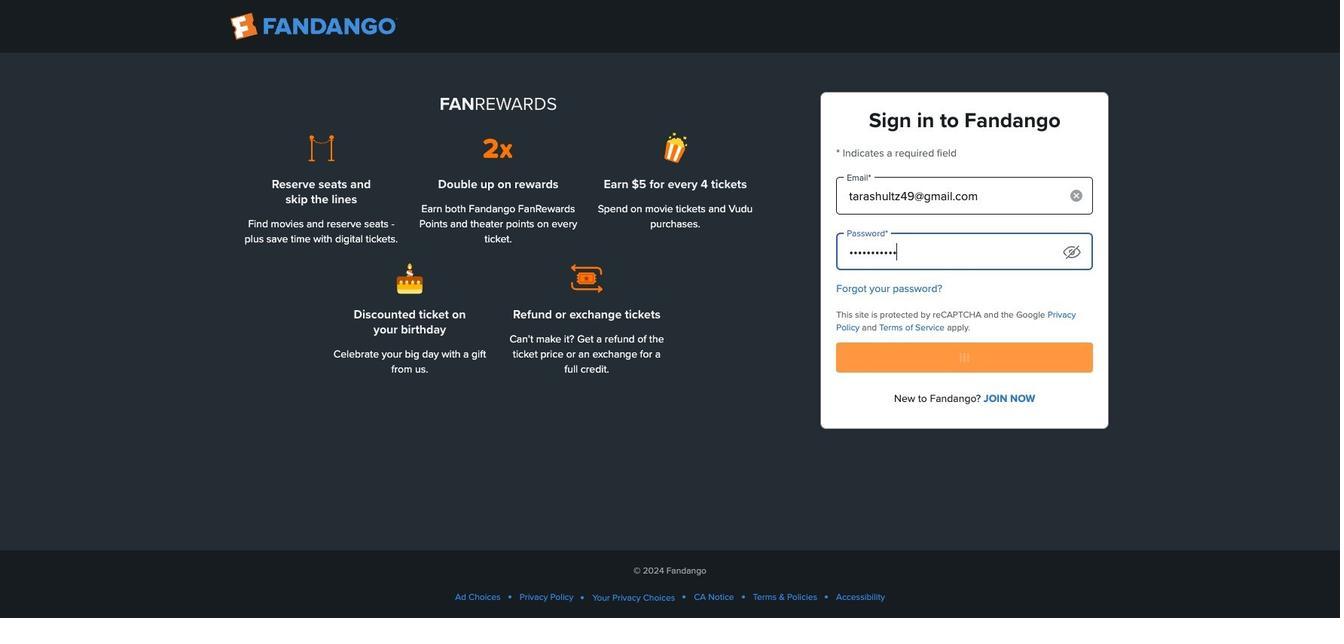 Task type: locate. For each thing, give the bounding box(es) containing it.
fandango home image
[[230, 13, 398, 40]]

None submit
[[837, 343, 1094, 373]]

  text field
[[837, 177, 1094, 215]]

  password field
[[837, 233, 1094, 271]]



Task type: describe. For each thing, give the bounding box(es) containing it.
password hide image
[[1064, 245, 1082, 259]]



